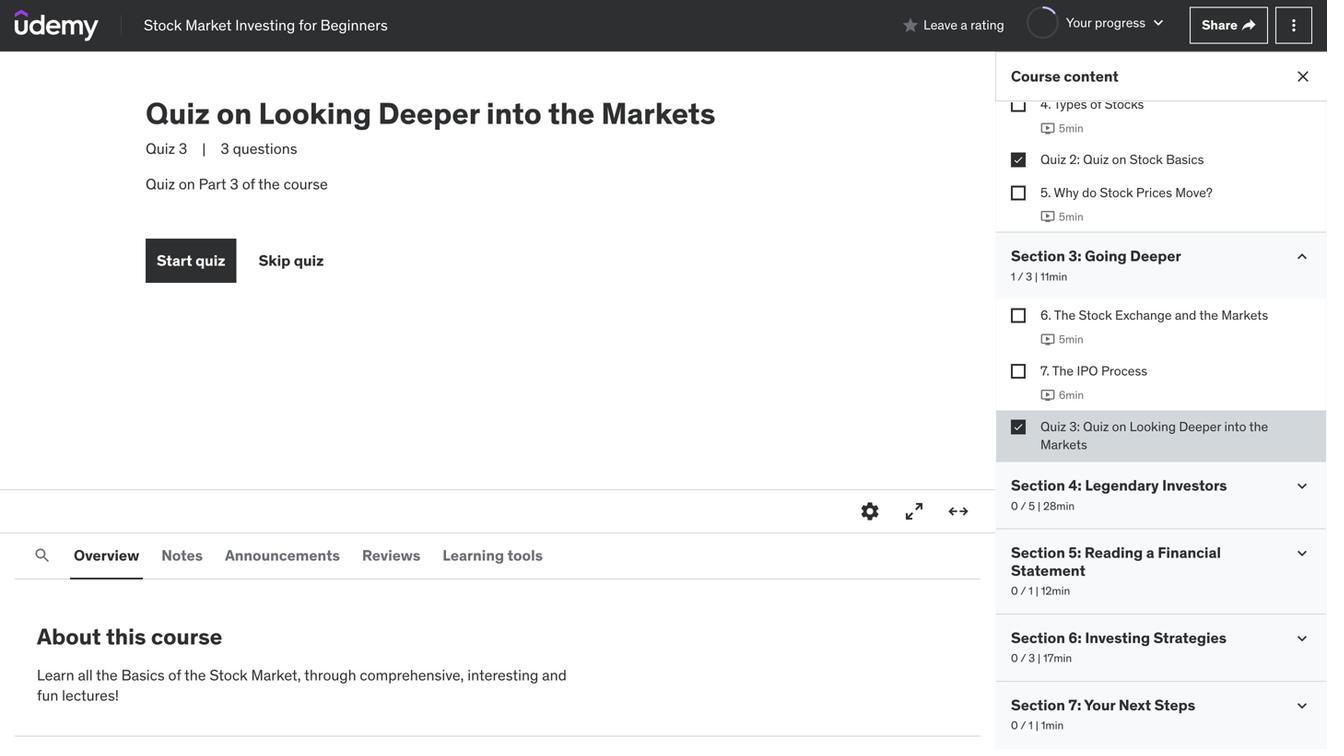 Task type: describe. For each thing, give the bounding box(es) containing it.
section 3: going deeper 1 / 3 | 11min
[[1011, 247, 1181, 284]]

quiz down 6min
[[1083, 418, 1109, 435]]

skip
[[259, 251, 291, 270]]

actions image
[[1285, 16, 1303, 35]]

skip quiz
[[259, 251, 324, 270]]

on left part
[[179, 174, 195, 193]]

course
[[1011, 67, 1061, 86]]

quiz for quiz 2: quiz on stock basics
[[1040, 151, 1066, 168]]

ipo
[[1077, 363, 1098, 379]]

for
[[299, 15, 317, 34]]

0 inside section 7: your next steps 0 / 1 | 1min
[[1011, 718, 1018, 733]]

7. the ipo process
[[1040, 363, 1147, 379]]

xsmall image for 6.
[[1011, 364, 1026, 379]]

fullscreen image
[[903, 500, 925, 523]]

statement
[[1011, 561, 1086, 580]]

section 7: your next steps button
[[1011, 696, 1195, 714]]

your inside dropdown button
[[1066, 14, 1092, 31]]

reviews
[[362, 546, 420, 565]]

3 inside section 3: going deeper 1 / 3 | 11min
[[1026, 269, 1032, 284]]

sidebar element
[[995, 0, 1327, 749]]

steps
[[1154, 696, 1195, 714]]

17min
[[1043, 651, 1072, 665]]

investing for strategies
[[1085, 628, 1150, 647]]

expanded view image
[[947, 500, 970, 523]]

search image
[[33, 547, 52, 565]]

section 3: going deeper button
[[1011, 247, 1181, 266]]

of for stock
[[168, 666, 181, 685]]

4:
[[1069, 476, 1082, 495]]

interesting
[[468, 666, 539, 685]]

all
[[78, 666, 93, 685]]

a inside the section 5: reading a financial statement 0 / 1 | 12min
[[1146, 543, 1154, 562]]

through
[[304, 666, 356, 685]]

skip quiz link
[[259, 239, 324, 283]]

learning tools button
[[439, 534, 547, 578]]

/ for section 6: investing strategies
[[1021, 651, 1026, 665]]

market
[[185, 15, 232, 34]]

section for section 6: investing strategies
[[1011, 628, 1065, 647]]

stock left exchange on the right top
[[1079, 307, 1112, 324]]

start quiz button
[[146, 239, 236, 283]]

section 5: reading a financial statement 0 / 1 | 12min
[[1011, 543, 1221, 598]]

your progress
[[1066, 14, 1146, 31]]

5min for the
[[1059, 332, 1084, 347]]

questions
[[233, 139, 297, 158]]

beginners
[[320, 15, 388, 34]]

the for 6.
[[1054, 307, 1076, 324]]

6:
[[1069, 628, 1082, 647]]

your inside section 7: your next steps 0 / 1 | 1min
[[1084, 696, 1115, 714]]

6.
[[1040, 307, 1051, 324]]

about this course
[[37, 623, 222, 651]]

overview
[[74, 546, 139, 565]]

deeper for going
[[1130, 247, 1181, 266]]

progress
[[1095, 14, 1146, 31]]

reviews button
[[358, 534, 424, 578]]

the for learn all the basics of the stock market, through comprehensive, interesting and fun lectures!
[[184, 666, 206, 685]]

| inside the section 5: reading a financial statement 0 / 1 | 12min
[[1036, 584, 1038, 598]]

stock market investing for beginners link
[[144, 15, 388, 36]]

your progress button
[[1026, 6, 1168, 39]]

close course content sidebar image
[[1294, 67, 1312, 86]]

leave a rating button
[[901, 3, 1004, 47]]

start
[[157, 251, 192, 270]]

market,
[[251, 666, 301, 685]]

of for course
[[242, 174, 255, 193]]

basics inside sidebar "element"
[[1166, 151, 1204, 168]]

leave a rating
[[924, 17, 1004, 33]]

/ inside section 7: your next steps 0 / 1 | 1min
[[1021, 718, 1026, 733]]

5
[[1029, 499, 1035, 513]]

course content
[[1011, 67, 1119, 86]]

quiz 2: quiz on stock basics
[[1040, 151, 1204, 168]]

the for 6. the stock exchange and the markets
[[1199, 307, 1218, 324]]

stock right do
[[1100, 184, 1133, 201]]

fun
[[37, 686, 58, 705]]

play the stock exchange and the markets image
[[1040, 332, 1055, 347]]

section for section 7: your next steps
[[1011, 696, 1065, 714]]

1min
[[1041, 718, 1064, 733]]

process
[[1101, 363, 1147, 379]]

this
[[106, 623, 146, 651]]

3: for quiz
[[1069, 418, 1080, 435]]

quiz right the 2:
[[1083, 151, 1109, 168]]

notes button
[[158, 534, 207, 578]]

5.
[[1040, 184, 1051, 201]]

next
[[1119, 696, 1151, 714]]

move?
[[1175, 184, 1213, 201]]

play the ipo process image
[[1040, 388, 1055, 403]]

xsmall image for 4. types of stocks
[[1011, 97, 1026, 112]]

rating
[[971, 17, 1004, 33]]

7.
[[1040, 363, 1050, 379]]

small image inside leave a rating button
[[901, 16, 920, 35]]

financial
[[1158, 543, 1221, 562]]

going
[[1085, 247, 1127, 266]]

7:
[[1069, 696, 1081, 714]]

investors
[[1162, 476, 1227, 495]]

learning
[[443, 546, 504, 565]]

reading
[[1085, 543, 1143, 562]]

quiz on part 3 of the course
[[146, 174, 328, 193]]

udemy image
[[15, 10, 99, 41]]

0 inside the section 5: reading a financial statement 0 / 1 | 12min
[[1011, 584, 1018, 598]]

section 4: legendary investors button
[[1011, 476, 1227, 495]]

content
[[1064, 67, 1119, 86]]

quiz 3: quiz on looking deeper into the markets
[[1040, 418, 1268, 453]]

0 inside 'section 6: investing strategies 0 / 3 | 17min'
[[1011, 651, 1018, 665]]

section 4: legendary investors 0 / 5 | 28min
[[1011, 476, 1227, 513]]

about
[[37, 623, 101, 651]]

part
[[199, 174, 226, 193]]

small image for section 7: your next steps
[[1293, 697, 1311, 715]]

looking inside quiz 3: quiz on looking deeper into the markets
[[1130, 418, 1176, 435]]

section for section 4: legendary investors
[[1011, 476, 1065, 495]]

6. the stock exchange and the markets
[[1040, 307, 1268, 324]]

share button
[[1190, 7, 1268, 44]]

lectures!
[[62, 686, 119, 705]]

stocks
[[1105, 96, 1144, 112]]

stock inside learn all the basics of the stock market, through comprehensive, interesting and fun lectures!
[[210, 666, 248, 685]]

markets for quiz on looking deeper into the markets
[[601, 95, 715, 132]]

0 horizontal spatial into
[[486, 95, 542, 132]]

do
[[1082, 184, 1097, 201]]

the inside quiz 3: quiz on looking deeper into the markets
[[1249, 418, 1268, 435]]

5:
[[1069, 543, 1081, 562]]

3 inside 'section 6: investing strategies 0 / 3 | 17min'
[[1029, 651, 1035, 665]]

xsmall image inside the share "button"
[[1241, 18, 1256, 33]]

stock market investing for beginners
[[144, 15, 388, 34]]

types
[[1054, 96, 1087, 112]]

and inside learn all the basics of the stock market, through comprehensive, interesting and fun lectures!
[[542, 666, 567, 685]]

section 6: investing strategies button
[[1011, 628, 1227, 647]]

section 5: reading a financial statement button
[[1011, 543, 1278, 580]]

| up part
[[202, 139, 206, 158]]

4.
[[1040, 96, 1051, 112]]

the for quiz on looking deeper into the markets
[[548, 95, 595, 132]]

28min
[[1043, 499, 1075, 513]]



Task type: locate. For each thing, give the bounding box(es) containing it.
quiz for quiz on looking deeper into the markets
[[146, 95, 210, 132]]

0 vertical spatial 3:
[[1069, 247, 1082, 266]]

/ inside 'section 6: investing strategies 0 / 3 | 17min'
[[1021, 651, 1026, 665]]

1 vertical spatial 3:
[[1069, 418, 1080, 435]]

and inside sidebar "element"
[[1175, 307, 1196, 324]]

quiz inside "link"
[[294, 251, 324, 270]]

1 0 from the top
[[1011, 499, 1018, 513]]

/ left 5
[[1021, 499, 1026, 513]]

4. types of stocks
[[1040, 96, 1144, 112]]

xsmall image
[[1011, 153, 1026, 167], [1011, 364, 1026, 379]]

1 vertical spatial and
[[542, 666, 567, 685]]

small image for section 3: going deeper
[[1293, 248, 1311, 266]]

basics up 'move?'
[[1166, 151, 1204, 168]]

and right exchange on the right top
[[1175, 307, 1196, 324]]

markets inside quiz 3: quiz on looking deeper into the markets
[[1040, 436, 1087, 453]]

1 vertical spatial your
[[1084, 696, 1115, 714]]

the for 7.
[[1052, 363, 1074, 379]]

the right 7.
[[1052, 363, 1074, 379]]

4 section from the top
[[1011, 628, 1065, 647]]

quiz down play the ipo process icon
[[1040, 418, 1066, 435]]

5min right play types of stocks image
[[1059, 121, 1084, 135]]

0 horizontal spatial and
[[542, 666, 567, 685]]

1 quiz from the left
[[195, 251, 225, 270]]

5. why do stock prices move?
[[1040, 184, 1213, 201]]

0 vertical spatial and
[[1175, 307, 1196, 324]]

section inside section 3: going deeper 1 / 3 | 11min
[[1011, 247, 1065, 266]]

0 vertical spatial the
[[1054, 307, 1076, 324]]

0 left 17min
[[1011, 651, 1018, 665]]

2 horizontal spatial markets
[[1221, 307, 1268, 324]]

course
[[283, 174, 328, 193], [151, 623, 222, 651]]

small image
[[901, 16, 920, 35], [1293, 248, 1311, 266], [1293, 477, 1311, 495], [1293, 629, 1311, 648], [1293, 697, 1311, 715]]

quiz for skip quiz
[[294, 251, 324, 270]]

of down about this course
[[168, 666, 181, 685]]

announcements button
[[221, 534, 344, 578]]

play types of stocks image
[[1040, 121, 1055, 136]]

5min for types
[[1059, 121, 1084, 135]]

1 vertical spatial small image
[[1293, 544, 1311, 563]]

share
[[1202, 17, 1238, 33]]

0 horizontal spatial quiz
[[195, 251, 225, 270]]

1 left 11min at right
[[1011, 269, 1015, 284]]

/ down the statement
[[1021, 584, 1026, 598]]

notes
[[161, 546, 203, 565]]

section inside the section 5: reading a financial statement 0 / 1 | 12min
[[1011, 543, 1065, 562]]

4 0 from the top
[[1011, 718, 1018, 733]]

quiz 3
[[146, 139, 187, 158]]

1 horizontal spatial small image
[[1293, 544, 1311, 563]]

/ inside the section 5: reading a financial statement 0 / 1 | 12min
[[1021, 584, 1026, 598]]

1 horizontal spatial quiz
[[294, 251, 324, 270]]

quiz up quiz on part 3 of the course
[[146, 139, 175, 158]]

0 horizontal spatial a
[[961, 17, 967, 33]]

1 section from the top
[[1011, 247, 1065, 266]]

| inside section 3: going deeper 1 / 3 | 11min
[[1035, 269, 1038, 284]]

and right the interesting
[[542, 666, 567, 685]]

on
[[217, 95, 252, 132], [1112, 151, 1127, 168], [179, 174, 195, 193], [1112, 418, 1127, 435]]

0 horizontal spatial course
[[151, 623, 222, 651]]

investing left for
[[235, 15, 295, 34]]

3 5min from the top
[[1059, 332, 1084, 347]]

0 inside section 4: legendary investors 0 / 5 | 28min
[[1011, 499, 1018, 513]]

section inside 'section 6: investing strategies 0 / 3 | 17min'
[[1011, 628, 1065, 647]]

3: for section
[[1069, 247, 1082, 266]]

/ left 17min
[[1021, 651, 1026, 665]]

1 horizontal spatial of
[[242, 174, 255, 193]]

the
[[1054, 307, 1076, 324], [1052, 363, 1074, 379]]

of inside learn all the basics of the stock market, through comprehensive, interesting and fun lectures!
[[168, 666, 181, 685]]

5 section from the top
[[1011, 696, 1065, 714]]

small image
[[1149, 13, 1168, 32], [1293, 544, 1311, 563]]

quiz
[[195, 251, 225, 270], [294, 251, 324, 270]]

a
[[961, 17, 967, 33], [1146, 543, 1154, 562]]

1
[[1011, 269, 1015, 284], [1029, 584, 1033, 598], [1029, 718, 1033, 733]]

6min
[[1059, 388, 1084, 402]]

of inside sidebar "element"
[[1090, 96, 1101, 112]]

on down process
[[1112, 418, 1127, 435]]

3:
[[1069, 247, 1082, 266], [1069, 418, 1080, 435]]

legendary
[[1085, 476, 1159, 495]]

3: inside section 3: going deeper 1 / 3 | 11min
[[1069, 247, 1082, 266]]

0 down the statement
[[1011, 584, 1018, 598]]

0 horizontal spatial looking
[[259, 95, 371, 132]]

/ inside section 3: going deeper 1 / 3 | 11min
[[1018, 269, 1023, 284]]

a right reading
[[1146, 543, 1154, 562]]

deeper inside quiz 3: quiz on looking deeper into the markets
[[1179, 418, 1221, 435]]

a inside button
[[961, 17, 967, 33]]

11min
[[1041, 269, 1067, 284]]

comprehensive,
[[360, 666, 464, 685]]

|
[[202, 139, 206, 158], [1035, 269, 1038, 284], [1038, 499, 1041, 513], [1036, 584, 1038, 598], [1038, 651, 1041, 665], [1036, 718, 1038, 733]]

/ left 11min at right
[[1018, 269, 1023, 284]]

a left rating
[[961, 17, 967, 33]]

2 quiz from the left
[[294, 251, 324, 270]]

1 horizontal spatial course
[[283, 174, 328, 193]]

| inside section 7: your next steps 0 / 1 | 1min
[[1036, 718, 1038, 733]]

0 vertical spatial looking
[[259, 95, 371, 132]]

quiz
[[146, 95, 210, 132], [146, 139, 175, 158], [1040, 151, 1066, 168], [1083, 151, 1109, 168], [146, 174, 175, 193], [1040, 418, 1066, 435], [1083, 418, 1109, 435]]

learning tools
[[443, 546, 543, 565]]

1 vertical spatial of
[[242, 174, 255, 193]]

/
[[1018, 269, 1023, 284], [1021, 499, 1026, 513], [1021, 584, 1026, 598], [1021, 651, 1026, 665], [1021, 718, 1026, 733]]

quiz inside button
[[195, 251, 225, 270]]

0 vertical spatial deeper
[[378, 95, 480, 132]]

section inside section 4: legendary investors 0 / 5 | 28min
[[1011, 476, 1065, 495]]

1 inside section 7: your next steps 0 / 1 | 1min
[[1029, 718, 1033, 733]]

0 vertical spatial of
[[1090, 96, 1101, 112]]

investing inside 'stock market investing for beginners' link
[[235, 15, 295, 34]]

1 horizontal spatial markets
[[1040, 436, 1087, 453]]

learn all the basics of the stock market, through comprehensive, interesting and fun lectures!
[[37, 666, 567, 705]]

/ inside section 4: legendary investors 0 / 5 | 28min
[[1021, 499, 1026, 513]]

play why do stock prices move? image
[[1040, 209, 1055, 224]]

stock left market,
[[210, 666, 248, 685]]

small image for section 4: legendary investors
[[1293, 477, 1311, 495]]

5min right play why do stock prices move? 'image'
[[1059, 210, 1084, 224]]

2 section from the top
[[1011, 476, 1065, 495]]

2 vertical spatial deeper
[[1179, 418, 1221, 435]]

1 vertical spatial 5min
[[1059, 210, 1084, 224]]

your
[[1066, 14, 1092, 31], [1084, 696, 1115, 714]]

xsmall image left 7.
[[1011, 364, 1026, 379]]

1 inside the section 5: reading a financial statement 0 / 1 | 12min
[[1029, 584, 1033, 598]]

quiz down "quiz 3"
[[146, 174, 175, 193]]

announcements
[[225, 546, 340, 565]]

0 vertical spatial basics
[[1166, 151, 1204, 168]]

0 vertical spatial your
[[1066, 14, 1092, 31]]

investing inside 'section 6: investing strategies 0 / 3 | 17min'
[[1085, 628, 1150, 647]]

overview button
[[70, 534, 143, 578]]

1 horizontal spatial and
[[1175, 307, 1196, 324]]

2 vertical spatial markets
[[1040, 436, 1087, 453]]

learn
[[37, 666, 74, 685]]

0 vertical spatial course
[[283, 174, 328, 193]]

section left 5:
[[1011, 543, 1065, 562]]

3: left the going
[[1069, 247, 1082, 266]]

on up 5. why do stock prices move?
[[1112, 151, 1127, 168]]

1 horizontal spatial looking
[[1130, 418, 1176, 435]]

0 vertical spatial xsmall image
[[1011, 153, 1026, 167]]

on up 3 questions
[[217, 95, 252, 132]]

quiz on looking deeper into the markets
[[146, 95, 715, 132]]

quiz for start quiz
[[195, 251, 225, 270]]

| left 11min at right
[[1035, 269, 1038, 284]]

1 vertical spatial deeper
[[1130, 247, 1181, 266]]

why
[[1054, 184, 1079, 201]]

| left 12min
[[1036, 584, 1038, 598]]

2 horizontal spatial of
[[1090, 96, 1101, 112]]

1 vertical spatial investing
[[1085, 628, 1150, 647]]

quiz up "quiz 3"
[[146, 95, 210, 132]]

stock up prices
[[1130, 151, 1163, 168]]

section up 11min at right
[[1011, 247, 1065, 266]]

/ for section 3: going deeper
[[1018, 269, 1023, 284]]

the for quiz on part 3 of the course
[[258, 174, 280, 193]]

1 vertical spatial looking
[[1130, 418, 1176, 435]]

0 horizontal spatial of
[[168, 666, 181, 685]]

1 vertical spatial course
[[151, 623, 222, 651]]

| inside 'section 6: investing strategies 0 / 3 | 17min'
[[1038, 651, 1041, 665]]

start quiz
[[157, 251, 225, 270]]

quiz left the 2:
[[1040, 151, 1066, 168]]

3: down 6min
[[1069, 418, 1080, 435]]

section 6: investing strategies 0 / 3 | 17min
[[1011, 628, 1227, 665]]

small image inside your progress dropdown button
[[1149, 13, 1168, 32]]

deeper inside section 3: going deeper 1 / 3 | 11min
[[1130, 247, 1181, 266]]

| left 17min
[[1038, 651, 1041, 665]]

exchange
[[1115, 307, 1172, 324]]

0 horizontal spatial investing
[[235, 15, 295, 34]]

xsmall image left the 2:
[[1011, 153, 1026, 167]]

xsmall image for 4.
[[1011, 153, 1026, 167]]

xsmall image for 6. the stock exchange and the markets
[[1011, 308, 1026, 323]]

3 questions
[[221, 139, 297, 158]]

of right part
[[242, 174, 255, 193]]

1 inside section 3: going deeper 1 / 3 | 11min
[[1011, 269, 1015, 284]]

1 vertical spatial xsmall image
[[1011, 364, 1026, 379]]

1 horizontal spatial into
[[1224, 418, 1246, 435]]

3 0 from the top
[[1011, 651, 1018, 665]]

2:
[[1069, 151, 1080, 168]]

1 left 12min
[[1029, 584, 1033, 598]]

/ left 1min
[[1021, 718, 1026, 733]]

2 0 from the top
[[1011, 584, 1018, 598]]

into
[[486, 95, 542, 132], [1224, 418, 1246, 435]]

investing right 6:
[[1085, 628, 1150, 647]]

0 vertical spatial a
[[961, 17, 967, 33]]

1 vertical spatial into
[[1224, 418, 1246, 435]]

0 horizontal spatial basics
[[121, 666, 165, 685]]

1 horizontal spatial basics
[[1166, 151, 1204, 168]]

2 xsmall image from the top
[[1011, 364, 1026, 379]]

prices
[[1136, 184, 1172, 201]]

section up 17min
[[1011, 628, 1065, 647]]

xsmall image
[[1241, 18, 1256, 33], [1011, 97, 1026, 112], [1011, 185, 1026, 200], [1011, 308, 1026, 323], [1011, 420, 1026, 434]]

0 horizontal spatial small image
[[1149, 13, 1168, 32]]

basics down about this course
[[121, 666, 165, 685]]

on inside quiz 3: quiz on looking deeper into the markets
[[1112, 418, 1127, 435]]

1 horizontal spatial a
[[1146, 543, 1154, 562]]

section for section 3: going deeper
[[1011, 247, 1065, 266]]

0 vertical spatial small image
[[1149, 13, 1168, 32]]

2 5min from the top
[[1059, 210, 1084, 224]]

section
[[1011, 247, 1065, 266], [1011, 476, 1065, 495], [1011, 543, 1065, 562], [1011, 628, 1065, 647], [1011, 696, 1065, 714]]

xsmall image for 5. why do stock prices move?
[[1011, 185, 1026, 200]]

1 vertical spatial basics
[[121, 666, 165, 685]]

1 left 1min
[[1029, 718, 1033, 733]]

leave
[[924, 17, 958, 33]]

| right 5
[[1038, 499, 1041, 513]]

markets for 6. the stock exchange and the markets
[[1221, 307, 1268, 324]]

0 vertical spatial into
[[486, 95, 542, 132]]

1 vertical spatial 1
[[1029, 584, 1033, 598]]

quiz for quiz on part 3 of the course
[[146, 174, 175, 193]]

3
[[179, 139, 187, 158], [221, 139, 229, 158], [230, 174, 239, 193], [1026, 269, 1032, 284], [1029, 651, 1035, 665]]

of right types
[[1090, 96, 1101, 112]]

| left 1min
[[1036, 718, 1038, 733]]

0 vertical spatial 5min
[[1059, 121, 1084, 135]]

the right 6. at the right top of page
[[1054, 307, 1076, 324]]

0 vertical spatial 1
[[1011, 269, 1015, 284]]

markets
[[601, 95, 715, 132], [1221, 307, 1268, 324], [1040, 436, 1087, 453]]

course down "questions"
[[283, 174, 328, 193]]

your right 7:
[[1084, 696, 1115, 714]]

tools
[[507, 546, 543, 565]]

the
[[548, 95, 595, 132], [258, 174, 280, 193], [1199, 307, 1218, 324], [1249, 418, 1268, 435], [96, 666, 118, 685], [184, 666, 206, 685]]

2 vertical spatial 1
[[1029, 718, 1033, 733]]

section 7: your next steps 0 / 1 | 1min
[[1011, 696, 1195, 733]]

0 horizontal spatial markets
[[601, 95, 715, 132]]

5min
[[1059, 121, 1084, 135], [1059, 210, 1084, 224], [1059, 332, 1084, 347]]

0 left 5
[[1011, 499, 1018, 513]]

1 5min from the top
[[1059, 121, 1084, 135]]

2 vertical spatial of
[[168, 666, 181, 685]]

1 vertical spatial markets
[[1221, 307, 1268, 324]]

into inside quiz 3: quiz on looking deeper into the markets
[[1224, 418, 1246, 435]]

stock left market
[[144, 15, 182, 34]]

quiz right the start
[[195, 251, 225, 270]]

0
[[1011, 499, 1018, 513], [1011, 584, 1018, 598], [1011, 651, 1018, 665], [1011, 718, 1018, 733]]

your left the progress
[[1066, 14, 1092, 31]]

1 horizontal spatial investing
[[1085, 628, 1150, 647]]

section for section 5: reading a financial statement
[[1011, 543, 1065, 562]]

strategies
[[1153, 628, 1227, 647]]

deeper for looking
[[378, 95, 480, 132]]

3: inside quiz 3: quiz on looking deeper into the markets
[[1069, 418, 1080, 435]]

section up 1min
[[1011, 696, 1065, 714]]

0 vertical spatial markets
[[601, 95, 715, 132]]

12min
[[1041, 584, 1070, 598]]

0 left 1min
[[1011, 718, 1018, 733]]

section inside section 7: your next steps 0 / 1 | 1min
[[1011, 696, 1065, 714]]

basics inside learn all the basics of the stock market, through comprehensive, interesting and fun lectures!
[[121, 666, 165, 685]]

looking down process
[[1130, 418, 1176, 435]]

course right the this
[[151, 623, 222, 651]]

quiz right skip
[[294, 251, 324, 270]]

3 section from the top
[[1011, 543, 1065, 562]]

5min for why
[[1059, 210, 1084, 224]]

small image for section 6: investing strategies
[[1293, 629, 1311, 648]]

/ for section 4: legendary investors
[[1021, 499, 1026, 513]]

0 vertical spatial investing
[[235, 15, 295, 34]]

investing for for
[[235, 15, 295, 34]]

1 vertical spatial the
[[1052, 363, 1074, 379]]

section up 5
[[1011, 476, 1065, 495]]

1 xsmall image from the top
[[1011, 153, 1026, 167]]

looking up "questions"
[[259, 95, 371, 132]]

quiz for quiz 3: quiz on looking deeper into the markets
[[1040, 418, 1066, 435]]

settings image
[[859, 500, 881, 523]]

quiz for quiz 3
[[146, 139, 175, 158]]

| inside section 4: legendary investors 0 / 5 | 28min
[[1038, 499, 1041, 513]]

5min right play the stock exchange and the markets icon
[[1059, 332, 1084, 347]]

stock
[[144, 15, 182, 34], [1130, 151, 1163, 168], [1100, 184, 1133, 201], [1079, 307, 1112, 324], [210, 666, 248, 685]]

2 vertical spatial 5min
[[1059, 332, 1084, 347]]

1 vertical spatial a
[[1146, 543, 1154, 562]]



Task type: vqa. For each thing, say whether or not it's contained in the screenshot.
the 123 456 7890 text field
no



